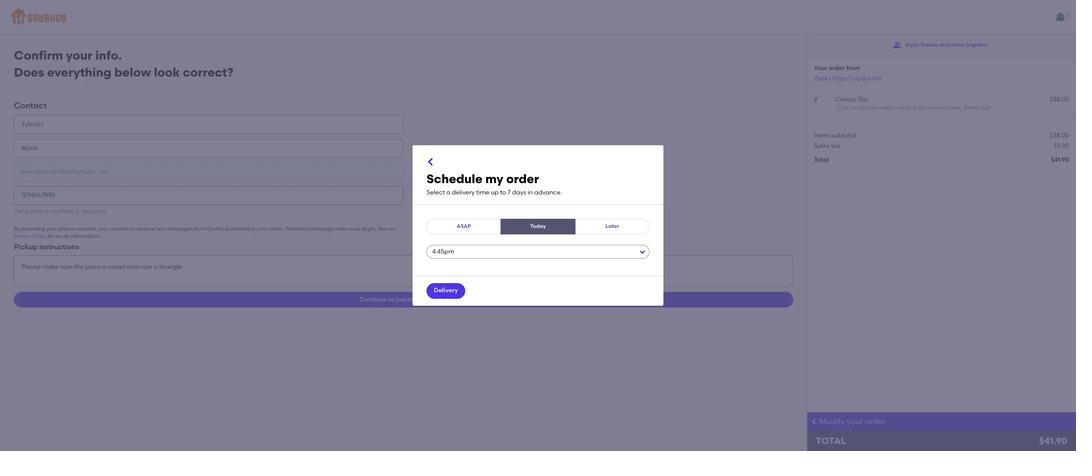 Task type: locate. For each thing, give the bounding box(es) containing it.
more
[[56, 234, 69, 240]]

1 vertical spatial 2
[[814, 96, 818, 103]]

order up pizza
[[829, 64, 845, 72]]

apply.
[[361, 226, 377, 232]]

phone up more
[[59, 226, 75, 232]]

your up everything
[[66, 48, 92, 63]]

consent
[[109, 226, 129, 232]]

can
[[838, 105, 849, 111]]

tax
[[831, 142, 841, 150]]

phone right valid
[[30, 208, 49, 215]]

order right and
[[951, 42, 965, 48]]

delivery
[[452, 189, 475, 197]]

0 vertical spatial is
[[943, 105, 947, 111]]

modify
[[819, 417, 845, 427]]

2 button
[[1055, 9, 1069, 25]]

0 horizontal spatial you
[[98, 226, 107, 232]]

by
[[14, 226, 20, 232]]

is left "there,"
[[943, 105, 947, 111]]

from
[[847, 64, 861, 72], [194, 226, 206, 232]]

0 horizontal spatial 2
[[814, 96, 818, 103]]

sales tax
[[814, 142, 841, 150]]

order up days
[[506, 172, 539, 187]]

$38.00
[[1050, 96, 1069, 103], [1050, 132, 1069, 139]]

0 vertical spatial you
[[850, 105, 859, 111]]

today
[[530, 223, 546, 230]]

2
[[1066, 13, 1069, 20], [814, 96, 818, 103]]

1 horizontal spatial phone
[[59, 226, 75, 232]]

$41.90
[[1051, 157, 1069, 164], [1040, 436, 1068, 447]]

your inside confirm your info. does everything below look correct?
[[66, 48, 92, 63]]

text
[[156, 226, 166, 232]]

"
[[835, 105, 838, 111], [990, 105, 993, 111]]

" down classic
[[835, 105, 838, 111]]

time
[[476, 189, 490, 197]]

1 horizontal spatial is
[[943, 105, 947, 111]]

your
[[814, 64, 827, 72]]

total
[[814, 157, 829, 164], [816, 436, 846, 447]]

0 vertical spatial 2
[[1066, 13, 1069, 20]]

your up for
[[46, 226, 57, 232]]

you inside by providing your phone number, you consent to receive text messages from grubhub related to your order. standard message rates may apply. see our terms of use for more information.
[[98, 226, 107, 232]]

a
[[446, 189, 450, 197]]

items
[[814, 132, 831, 139]]

1 horizontal spatial 2
[[1066, 13, 1069, 20]]

1 horizontal spatial you
[[850, 105, 859, 111]]

2 $38.00 from the top
[[1050, 132, 1069, 139]]

valid phone number is required
[[14, 208, 106, 215]]

is right the number
[[75, 208, 79, 215]]

$3.90
[[1054, 142, 1069, 150]]

0 vertical spatial $38.00
[[1050, 96, 1069, 103]]

1 $38.00 from the top
[[1050, 96, 1069, 103]]

1 vertical spatial from
[[194, 226, 206, 232]]

modify your order
[[819, 417, 886, 427]]

1 horizontal spatial from
[[847, 64, 861, 72]]

classic stix
[[835, 96, 869, 103]]

required
[[81, 208, 106, 215]]

0 vertical spatial phone
[[30, 208, 49, 215]]

0 horizontal spatial "
[[835, 105, 838, 111]]

continue to payment method button
[[14, 292, 793, 308]]

1 horizontal spatial "
[[990, 105, 993, 111]]

in
[[528, 189, 533, 197]]

total down modify at the right
[[816, 436, 846, 447]]

from up "zeeks pizza capitol hill" link
[[847, 64, 861, 72]]

$38.00 for $38.00
[[1050, 132, 1069, 139]]

from inside by providing your phone number, you consent to receive text messages from grubhub related to your order. standard message rates may apply. see our terms of use for more information.
[[194, 226, 206, 232]]

order inside invite friends and order together button
[[951, 42, 965, 48]]

main navigation navigation
[[0, 0, 1076, 34]]

is
[[943, 105, 947, 111], [75, 208, 79, 215]]

you left consent
[[98, 226, 107, 232]]

asap
[[457, 223, 471, 230]]

delivery button
[[427, 283, 466, 299]]

phone
[[30, 208, 49, 215], [59, 226, 75, 232]]

total down 'sales'
[[814, 157, 829, 164]]

1 vertical spatial $38.00
[[1050, 132, 1069, 139]]

method
[[424, 296, 448, 304]]

delivery
[[434, 287, 458, 295]]

from left grubhub
[[194, 226, 206, 232]]

2 " from the left
[[990, 105, 993, 111]]

0 horizontal spatial from
[[194, 226, 206, 232]]

ranch
[[927, 105, 942, 111]]

1 vertical spatial phone
[[59, 226, 75, 232]]

you
[[850, 105, 859, 111], [98, 226, 107, 232]]

information.
[[70, 234, 101, 240]]

use
[[37, 234, 46, 240]]

" right thank
[[990, 105, 993, 111]]

your order from zeeks pizza capitol hill
[[814, 64, 881, 82]]

0 vertical spatial from
[[847, 64, 861, 72]]

that
[[906, 105, 916, 111]]

contact
[[14, 101, 47, 111]]

does
[[14, 65, 44, 80]]

people icon image
[[893, 41, 902, 50]]

hill
[[872, 75, 881, 82]]

payment
[[396, 296, 423, 304]]

rates
[[335, 226, 348, 232]]

items subtotal
[[814, 132, 856, 139]]

to
[[500, 189, 506, 197], [130, 226, 135, 232], [251, 226, 256, 232], [388, 296, 395, 304]]

1 vertical spatial you
[[98, 226, 107, 232]]

to left 7
[[500, 189, 506, 197]]

confirm your info. does everything below look correct?
[[14, 48, 234, 80]]

order.
[[269, 226, 284, 232]]

related
[[231, 226, 249, 232]]

friends
[[921, 42, 939, 48]]

providing
[[21, 226, 45, 232]]

0 vertical spatial total
[[814, 157, 829, 164]]

standard
[[285, 226, 309, 232]]

classic
[[835, 96, 857, 103]]

zeeks pizza capitol hill link
[[814, 75, 881, 82]]

0 horizontal spatial phone
[[30, 208, 49, 215]]

your
[[66, 48, 92, 63], [46, 226, 57, 232], [257, 226, 268, 232], [847, 417, 863, 427]]

$38.00 inside $38.00 " can you please make sure that the ranch is there, thank you! "
[[1050, 96, 1069, 103]]

1 vertical spatial $41.90
[[1040, 436, 1068, 447]]

make
[[878, 105, 893, 111]]

to left the 'payment'
[[388, 296, 395, 304]]

terms
[[14, 234, 29, 240]]

schedule my order select a delivery time up to 7 days in advance.
[[427, 172, 562, 197]]

you down classic stix
[[850, 105, 859, 111]]

grubhub
[[207, 226, 230, 232]]

1 vertical spatial is
[[75, 208, 79, 215]]



Task type: vqa. For each thing, say whether or not it's contained in the screenshot.
'PIZZA'
yes



Task type: describe. For each thing, give the bounding box(es) containing it.
First name text field
[[14, 116, 404, 134]]

number
[[50, 208, 74, 215]]

your left order.
[[257, 226, 268, 232]]

0 horizontal spatial is
[[75, 208, 79, 215]]

please
[[860, 105, 877, 111]]

valid
[[14, 208, 29, 215]]

look
[[154, 65, 180, 80]]

everything
[[47, 65, 111, 80]]

there,
[[948, 105, 963, 111]]

sure
[[894, 105, 904, 111]]

you!
[[980, 105, 990, 111]]

order inside schedule my order select a delivery time up to 7 days in advance.
[[506, 172, 539, 187]]

continue
[[360, 296, 387, 304]]

days
[[512, 189, 526, 197]]

1 " from the left
[[835, 105, 838, 111]]

together
[[966, 42, 988, 48]]

number,
[[76, 226, 97, 232]]

up
[[491, 189, 499, 197]]

message
[[310, 226, 333, 232]]

invite
[[906, 42, 920, 48]]

zeeks
[[814, 75, 831, 82]]

my
[[485, 172, 503, 187]]

0 vertical spatial $41.90
[[1051, 157, 1069, 164]]

below
[[114, 65, 151, 80]]

1 vertical spatial total
[[816, 436, 846, 447]]

$38.00 for $38.00 " can you please make sure that the ranch is there, thank you! "
[[1050, 96, 1069, 103]]

later
[[606, 223, 619, 230]]

asap button
[[427, 219, 501, 235]]

from inside your order from zeeks pizza capitol hill
[[847, 64, 861, 72]]

pickup
[[14, 243, 38, 251]]

messages
[[167, 226, 193, 232]]

later button
[[575, 219, 650, 235]]

correct?
[[183, 65, 234, 80]]

and
[[940, 42, 950, 48]]

pizza
[[833, 75, 847, 82]]

to left receive
[[130, 226, 135, 232]]

instructions
[[39, 243, 79, 251]]

our
[[388, 226, 397, 232]]

see
[[378, 226, 387, 232]]

you inside $38.00 " can you please make sure that the ranch is there, thank you! "
[[850, 105, 859, 111]]

Last name text field
[[14, 139, 404, 158]]

svg image
[[426, 157, 436, 168]]

order inside your order from zeeks pizza capitol hill
[[829, 64, 845, 72]]

the
[[918, 105, 926, 111]]

invite friends and order together button
[[893, 37, 988, 53]]

continue to payment method
[[360, 296, 448, 304]]

receive
[[137, 226, 155, 232]]

pickup instructions
[[14, 243, 79, 251]]

select
[[427, 189, 445, 197]]

advance.
[[534, 189, 562, 197]]

is inside $38.00 " can you please make sure that the ranch is there, thank you! "
[[943, 105, 947, 111]]

info.
[[95, 48, 122, 63]]

schedule
[[427, 172, 483, 187]]

to inside schedule my order select a delivery time up to 7 days in advance.
[[500, 189, 506, 197]]

7
[[508, 189, 511, 197]]

your right modify at the right
[[847, 417, 863, 427]]

valid phone number is required alert
[[14, 208, 106, 215]]

Phone telephone field
[[14, 187, 404, 205]]

may
[[349, 226, 360, 232]]

by providing your phone number, you consent to receive text messages from grubhub related to your order. standard message rates may apply. see our terms of use for more information.
[[14, 226, 397, 240]]

invite friends and order together
[[906, 42, 988, 48]]

phone inside by providing your phone number, you consent to receive text messages from grubhub related to your order. standard message rates may apply. see our terms of use for more information.
[[59, 226, 75, 232]]

2 inside button
[[1066, 13, 1069, 20]]

to inside continue to payment method button
[[388, 296, 395, 304]]

sales
[[814, 142, 830, 150]]

subtotal
[[832, 132, 856, 139]]

for
[[47, 234, 54, 240]]

terms of use link
[[14, 234, 46, 240]]

order right modify at the right
[[865, 417, 886, 427]]

thank
[[964, 105, 979, 111]]

of
[[30, 234, 35, 240]]

$38.00 " can you please make sure that the ranch is there, thank you! "
[[835, 96, 1069, 111]]

to right the related
[[251, 226, 256, 232]]

capitol
[[849, 75, 871, 82]]

stix
[[858, 96, 869, 103]]

today button
[[501, 219, 575, 235]]

confirm
[[14, 48, 63, 63]]

Pickup instructions text field
[[14, 256, 793, 287]]



